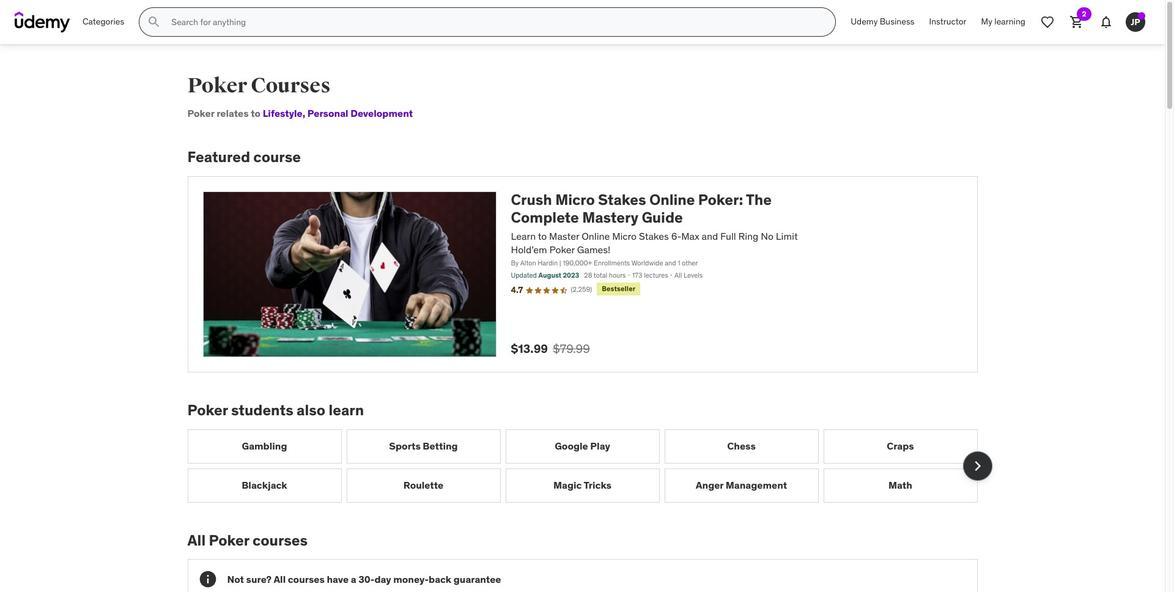 Task type: locate. For each thing, give the bounding box(es) containing it.
1 horizontal spatial to
[[538, 230, 547, 242]]

limit
[[776, 230, 798, 242]]

to
[[251, 107, 261, 119], [538, 230, 547, 242]]

1 vertical spatial micro
[[612, 230, 637, 242]]

0 vertical spatial courses
[[253, 531, 308, 550]]

and left the full
[[702, 230, 718, 242]]

udemy image
[[15, 12, 70, 32]]

0 horizontal spatial and
[[665, 259, 676, 268]]

2
[[1082, 9, 1087, 18]]

learn
[[329, 401, 364, 420]]

courses
[[253, 531, 308, 550], [288, 573, 325, 585]]

jp link
[[1121, 7, 1151, 37]]

$13.99
[[511, 341, 548, 356]]

0 vertical spatial all
[[675, 271, 682, 279]]

udemy business link
[[844, 7, 922, 37]]

categories button
[[75, 7, 132, 37]]

0 horizontal spatial online
[[582, 230, 610, 242]]

courses left have
[[288, 573, 325, 585]]

poker
[[187, 73, 247, 98], [187, 107, 214, 119], [550, 243, 575, 256], [187, 401, 228, 420], [209, 531, 249, 550]]

poker up relates at the top of the page
[[187, 73, 247, 98]]

0 horizontal spatial all
[[187, 531, 206, 550]]

guide
[[642, 208, 683, 227]]

students
[[231, 401, 293, 420]]

micro up master
[[555, 190, 595, 209]]

instructor
[[929, 16, 967, 27]]

all for all levels
[[675, 271, 682, 279]]

instructor link
[[922, 7, 974, 37]]

submit search image
[[147, 15, 162, 29]]

updated august 2023
[[511, 271, 579, 279]]

online up games!
[[582, 230, 610, 242]]

poker for poker courses
[[187, 73, 247, 98]]

all levels
[[675, 271, 703, 279]]

1 vertical spatial stakes
[[639, 230, 669, 242]]

courses
[[251, 73, 331, 98]]

featured
[[187, 148, 250, 166]]

1 vertical spatial online
[[582, 230, 610, 242]]

featured course
[[187, 148, 301, 166]]

2 horizontal spatial all
[[675, 271, 682, 279]]

craps link
[[824, 429, 978, 463]]

enrollments
[[594, 259, 630, 268]]

1 vertical spatial to
[[538, 230, 547, 242]]

levels
[[684, 271, 703, 279]]

1
[[678, 259, 680, 268]]

play
[[590, 440, 610, 452]]

my learning
[[981, 16, 1026, 27]]

1 horizontal spatial and
[[702, 230, 718, 242]]

august
[[539, 271, 562, 279]]

1 vertical spatial all
[[187, 531, 206, 550]]

stakes down guide in the right of the page
[[639, 230, 669, 242]]

poker students also learn
[[187, 401, 364, 420]]

1 vertical spatial and
[[665, 259, 676, 268]]

courses up sure?
[[253, 531, 308, 550]]

complete
[[511, 208, 579, 227]]

other
[[682, 259, 698, 268]]

2 vertical spatial all
[[274, 573, 286, 585]]

tricks
[[584, 479, 612, 491]]

28 total hours
[[584, 271, 626, 279]]

1 horizontal spatial online
[[650, 190, 695, 209]]

poker left students
[[187, 401, 228, 420]]

you have alerts image
[[1138, 12, 1146, 20]]

to right relates at the top of the page
[[251, 107, 261, 119]]

lifestyle link
[[263, 107, 303, 119]]

poker left relates at the top of the page
[[187, 107, 214, 119]]

alton
[[520, 259, 536, 268]]

sports betting link
[[347, 429, 501, 463]]

poker relates to lifestyle personal development
[[187, 107, 413, 119]]

learn
[[511, 230, 536, 242]]

all
[[675, 271, 682, 279], [187, 531, 206, 550], [274, 573, 286, 585]]

poker for poker relates to lifestyle personal development
[[187, 107, 214, 119]]

no
[[761, 230, 774, 242]]

business
[[880, 16, 915, 27]]

micro
[[555, 190, 595, 209], [612, 230, 637, 242]]

poker up not at the left of the page
[[209, 531, 249, 550]]

worldwide
[[632, 259, 663, 268]]

wishlist image
[[1040, 15, 1055, 29]]

0 horizontal spatial to
[[251, 107, 261, 119]]

a
[[351, 573, 356, 585]]

online up 6-
[[650, 190, 695, 209]]

stakes
[[598, 190, 646, 209], [639, 230, 669, 242]]

sure?
[[246, 573, 272, 585]]

30-
[[359, 573, 375, 585]]

6-
[[671, 230, 682, 242]]

190,000+
[[563, 259, 592, 268]]

online
[[650, 190, 695, 209], [582, 230, 610, 242]]

google play link
[[506, 429, 660, 463]]

learning
[[995, 16, 1026, 27]]

poker:
[[698, 190, 743, 209]]

have
[[327, 573, 349, 585]]

categories
[[83, 16, 124, 27]]

next image
[[968, 456, 988, 476]]

to down complete
[[538, 230, 547, 242]]

udemy business
[[851, 16, 915, 27]]

2023
[[563, 271, 579, 279]]

roulette
[[404, 479, 444, 491]]

carousel element
[[187, 429, 992, 503]]

poker up |
[[550, 243, 575, 256]]

$79.99
[[553, 341, 590, 356]]

the
[[746, 190, 772, 209]]

0 vertical spatial and
[[702, 230, 718, 242]]

google play
[[555, 440, 610, 452]]

lectures
[[644, 271, 668, 279]]

and left 1
[[665, 259, 676, 268]]

also
[[297, 401, 325, 420]]

bestseller
[[602, 285, 636, 293]]

micro down mastery
[[612, 230, 637, 242]]

not
[[227, 573, 244, 585]]

173
[[632, 271, 643, 279]]

crush micro stakes online poker: the complete mastery guide learn to master online micro stakes 6-max and full ring no limit hold'em poker games! by alton hardin | 190,000+ enrollments worldwide and 1 other
[[511, 190, 798, 268]]

0 horizontal spatial micro
[[555, 190, 595, 209]]

stakes up games!
[[598, 190, 646, 209]]



Task type: vqa. For each thing, say whether or not it's contained in the screenshot.
Worldwide
yes



Task type: describe. For each thing, give the bounding box(es) containing it.
day
[[375, 573, 391, 585]]

math link
[[824, 468, 978, 503]]

shopping cart with 2 items image
[[1070, 15, 1084, 29]]

$13.99 $79.99
[[511, 341, 590, 356]]

ring
[[739, 230, 759, 242]]

2 link
[[1062, 7, 1092, 37]]

all for all poker courses
[[187, 531, 206, 550]]

0 vertical spatial stakes
[[598, 190, 646, 209]]

by
[[511, 259, 519, 268]]

gambling link
[[187, 429, 342, 463]]

Search for anything text field
[[169, 12, 821, 32]]

0 vertical spatial to
[[251, 107, 261, 119]]

|
[[560, 259, 561, 268]]

4.7
[[511, 285, 523, 296]]

my learning link
[[974, 7, 1033, 37]]

guarantee
[[454, 573, 501, 585]]

to inside crush micro stakes online poker: the complete mastery guide learn to master online micro stakes 6-max and full ring no limit hold'em poker games! by alton hardin | 190,000+ enrollments worldwide and 1 other
[[538, 230, 547, 242]]

sports betting
[[389, 440, 458, 452]]

udemy
[[851, 16, 878, 27]]

chess
[[727, 440, 756, 452]]

anger management link
[[665, 468, 819, 503]]

1 horizontal spatial all
[[274, 573, 286, 585]]

google
[[555, 440, 588, 452]]

total
[[594, 271, 607, 279]]

magic tricks link
[[506, 468, 660, 503]]

magic
[[554, 479, 582, 491]]

course
[[253, 148, 301, 166]]

mastery
[[582, 208, 639, 227]]

all poker courses
[[187, 531, 308, 550]]

betting
[[423, 440, 458, 452]]

personal
[[308, 107, 348, 119]]

28
[[584, 271, 592, 279]]

roulette link
[[347, 468, 501, 503]]

money-
[[393, 573, 429, 585]]

hours
[[609, 271, 626, 279]]

173 lectures
[[632, 271, 668, 279]]

back
[[429, 573, 452, 585]]

(2,259)
[[571, 285, 592, 294]]

notifications image
[[1099, 15, 1114, 29]]

poker for poker students also learn
[[187, 401, 228, 420]]

personal development link
[[303, 107, 413, 119]]

not sure? all courses have a 30-day money-back guarantee
[[227, 573, 501, 585]]

0 vertical spatial micro
[[555, 190, 595, 209]]

lifestyle
[[263, 107, 303, 119]]

1 horizontal spatial micro
[[612, 230, 637, 242]]

blackjack link
[[187, 468, 342, 503]]

sports
[[389, 440, 421, 452]]

poker inside crush micro stakes online poker: the complete mastery guide learn to master online micro stakes 6-max and full ring no limit hold'em poker games! by alton hardin | 190,000+ enrollments worldwide and 1 other
[[550, 243, 575, 256]]

games!
[[577, 243, 611, 256]]

hardin
[[538, 259, 558, 268]]

max
[[682, 230, 700, 242]]

1 vertical spatial courses
[[288, 573, 325, 585]]

anger
[[696, 479, 724, 491]]

0 vertical spatial online
[[650, 190, 695, 209]]

relates
[[217, 107, 249, 119]]

poker courses
[[187, 73, 331, 98]]

my
[[981, 16, 993, 27]]

craps
[[887, 440, 914, 452]]

development
[[351, 107, 413, 119]]

hold'em
[[511, 243, 547, 256]]

management
[[726, 479, 787, 491]]

full
[[721, 230, 736, 242]]

magic tricks
[[554, 479, 612, 491]]

updated
[[511, 271, 537, 279]]

anger management
[[696, 479, 787, 491]]

gambling
[[242, 440, 287, 452]]

math
[[889, 479, 913, 491]]

jp
[[1131, 16, 1141, 27]]



